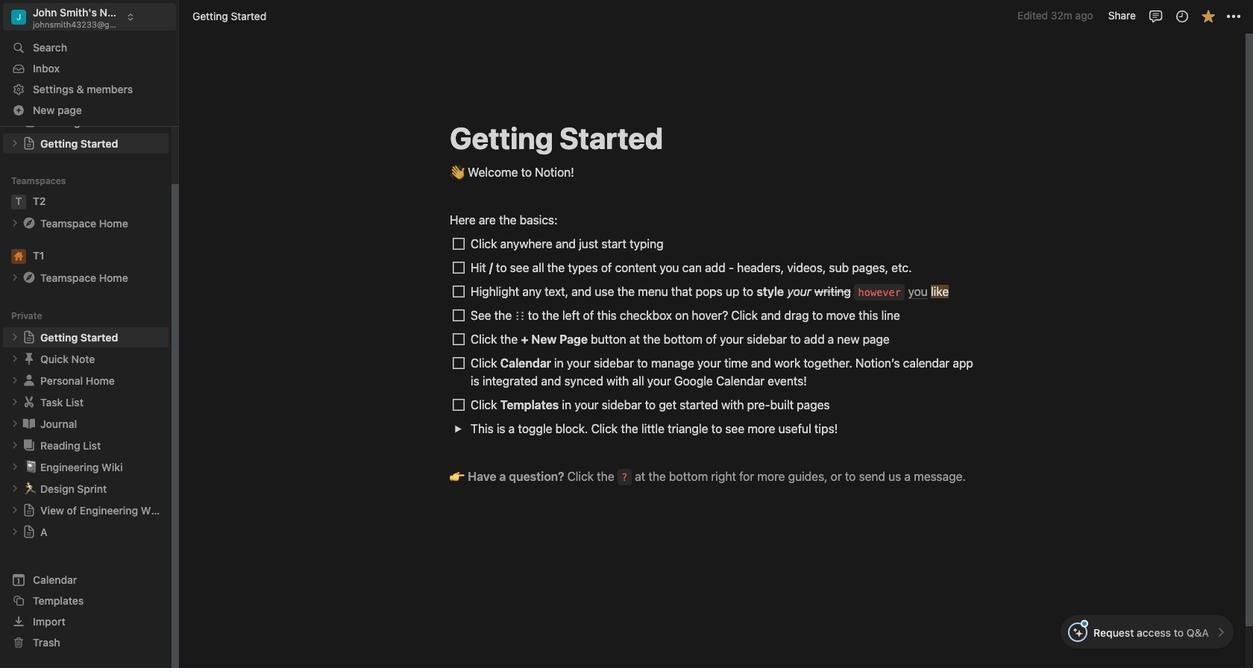 Task type: describe. For each thing, give the bounding box(es) containing it.
4 open image from the top
[[10, 506, 19, 515]]

2 open image from the top
[[10, 376, 19, 385]]

1 open image from the top
[[10, 273, 19, 282]]

updates image
[[1175, 9, 1189, 23]]

📓 image
[[24, 458, 37, 475]]

3 open image from the top
[[10, 463, 19, 472]]

t image
[[11, 195, 26, 209]]

5 open image from the top
[[10, 528, 19, 537]]



Task type: locate. For each thing, give the bounding box(es) containing it.
👋 image
[[450, 162, 465, 181]]

👉 image
[[450, 466, 465, 486]]

🏃 image
[[24, 480, 37, 497]]

favorited image
[[1201, 9, 1216, 23]]

change page icon image
[[22, 137, 36, 150], [22, 216, 37, 231], [22, 270, 37, 285], [22, 331, 36, 344], [22, 352, 37, 366], [22, 373, 37, 388], [22, 395, 37, 410], [22, 416, 37, 431], [22, 438, 37, 453], [22, 504, 36, 517], [22, 525, 36, 539]]

open image
[[10, 273, 19, 282], [10, 376, 19, 385], [10, 463, 19, 472], [10, 506, 19, 515], [10, 528, 19, 537]]

comments image
[[1148, 9, 1163, 23]]

open image
[[10, 139, 19, 148], [10, 219, 19, 228], [10, 333, 19, 342], [10, 355, 19, 364], [10, 398, 19, 407], [10, 419, 19, 428], [454, 425, 462, 433], [10, 441, 19, 450], [10, 484, 19, 493]]



Task type: vqa. For each thing, say whether or not it's contained in the screenshot.
fourth Open icon from the bottom
yes



